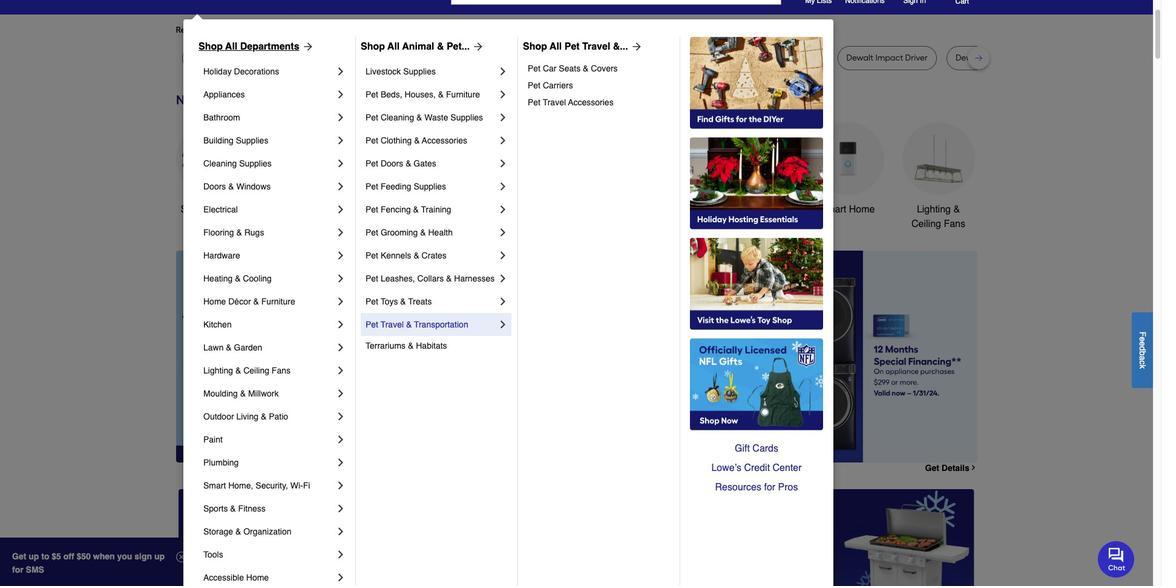 Task type: describe. For each thing, give the bounding box(es) containing it.
pet travel accessories link
[[528, 94, 672, 111]]

shop all animal & pet...
[[361, 41, 470, 52]]

chevron right image for storage & organization
[[335, 526, 347, 538]]

building supplies
[[203, 136, 269, 145]]

suggestions
[[332, 25, 379, 35]]

accessible
[[203, 573, 244, 583]]

chevron right image for cleaning supplies
[[335, 157, 347, 170]]

arrow right image for shop all pet travel &...
[[628, 41, 643, 53]]

shop all departments
[[199, 41, 300, 52]]

lowe's credit center
[[712, 463, 802, 474]]

shop these last-minute gifts. $99 or less. quantities are limited and won't last. image
[[176, 251, 372, 463]]

pet for pet cleaning & waste supplies
[[366, 113, 379, 122]]

pet grooming & health
[[366, 228, 453, 237]]

chevron right image for pet kennels & crates
[[497, 250, 509, 262]]

smart for smart home
[[821, 204, 847, 215]]

chevron right image for bathroom
[[335, 111, 347, 124]]

0 horizontal spatial lighting & ceiling fans link
[[203, 359, 335, 382]]

chevron right image for plumbing
[[335, 457, 347, 469]]

kitchen
[[203, 320, 232, 329]]

chevron right image for building supplies
[[335, 134, 347, 147]]

outdoor living & patio
[[203, 412, 288, 422]]

chevron right image for pet cleaning & waste supplies
[[497, 111, 509, 124]]

drill bit set
[[575, 53, 615, 63]]

up to 35 percent off select small appliances. image
[[450, 489, 703, 586]]

resources for pros link
[[690, 478, 824, 497]]

storage & organization
[[203, 527, 292, 537]]

officially licensed n f l gifts. shop now. image
[[690, 339, 824, 431]]

for inside get up to $5 off $50 when you sign up for sms
[[12, 565, 23, 575]]

pet carriers
[[528, 81, 573, 90]]

dewalt for dewalt drill
[[696, 53, 723, 63]]

chevron right image for moulding & millwork
[[335, 388, 347, 400]]

0 vertical spatial lighting & ceiling fans link
[[903, 122, 975, 231]]

dewalt bit set
[[402, 53, 455, 63]]

fitness
[[238, 504, 266, 514]]

1 vertical spatial ceiling
[[244, 366, 269, 375]]

pet clothing & accessories
[[366, 136, 468, 145]]

chevron right image for accessible home
[[335, 572, 347, 584]]

find gifts for the diyer. image
[[690, 37, 824, 129]]

patio
[[269, 412, 288, 422]]

pet for pet kennels & crates
[[366, 251, 379, 260]]

drill for dewalt drill bit set
[[985, 53, 1000, 63]]

covers
[[591, 64, 618, 73]]

moulding & millwork link
[[203, 382, 335, 405]]

pet for pet doors & gates
[[366, 159, 379, 168]]

pet for pet leashes, collars & harnesses
[[366, 274, 379, 283]]

f
[[1139, 331, 1148, 337]]

1 horizontal spatial tools
[[383, 204, 405, 215]]

home for smart home
[[850, 204, 875, 215]]

chevron right image for heating & cooling
[[335, 273, 347, 285]]

pet car seats & covers
[[528, 64, 618, 73]]

living
[[236, 412, 259, 422]]

accessible home link
[[203, 566, 335, 586]]

security,
[[256, 481, 288, 491]]

cleaning supplies link
[[203, 152, 335, 175]]

0 horizontal spatial accessories
[[422, 136, 468, 145]]

1 e from the top
[[1139, 337, 1148, 341]]

for inside 'link'
[[381, 25, 392, 35]]

dewalt tool
[[246, 53, 291, 63]]

dewalt for dewalt impact driver
[[847, 53, 874, 63]]

Search Query text field
[[452, 0, 727, 4]]

kitchen link
[[203, 313, 335, 336]]

pet leashes, collars & harnesses
[[366, 274, 495, 283]]

sms
[[26, 565, 44, 575]]

moulding & millwork
[[203, 389, 279, 398]]

0 horizontal spatial doors
[[203, 182, 226, 191]]

all for deals
[[206, 204, 216, 215]]

chevron right image for flooring & rugs
[[335, 227, 347, 239]]

1 up from the left
[[29, 552, 39, 561]]

smart for smart home, security, wi-fi
[[203, 481, 226, 491]]

2 up from the left
[[154, 552, 165, 561]]

1 horizontal spatial fans
[[944, 219, 966, 230]]

sports & fitness
[[203, 504, 266, 514]]

dewalt impact driver
[[847, 53, 928, 63]]

you for more suggestions for you
[[394, 25, 408, 35]]

garden
[[234, 343, 262, 352]]

chevron right image for doors & windows
[[335, 180, 347, 193]]

chevron right image for pet travel & transportation
[[497, 319, 509, 331]]

pet beds, houses, & furniture link
[[366, 83, 497, 106]]

get details link
[[926, 463, 978, 473]]

shop all departments link
[[199, 39, 314, 54]]

livestock supplies
[[366, 67, 436, 76]]

terrariums
[[366, 341, 406, 351]]

c
[[1139, 360, 1148, 364]]

outdoor living & patio link
[[203, 405, 335, 428]]

doors & windows link
[[203, 175, 335, 198]]

sign
[[135, 552, 152, 561]]

up to 30 percent off select grills and accessories. image
[[723, 489, 975, 586]]

pet car seats & covers link
[[528, 60, 672, 77]]

smart home, security, wi-fi
[[203, 481, 310, 491]]

home,
[[228, 481, 253, 491]]

pet for pet fencing & training
[[366, 205, 379, 214]]

holiday hosting essentials. image
[[690, 137, 824, 230]]

& inside 'link'
[[420, 228, 426, 237]]

supplies for cleaning supplies
[[239, 159, 272, 168]]

chevron right image for pet toys & treats
[[497, 296, 509, 308]]

dewalt drill
[[696, 53, 739, 63]]

storage & organization link
[[203, 520, 335, 543]]

carriers
[[543, 81, 573, 90]]

chevron right image for pet grooming & health
[[497, 227, 509, 239]]

doors & windows
[[203, 182, 271, 191]]

appliances
[[203, 90, 245, 99]]

for left pros
[[765, 482, 776, 493]]

chevron right image for kitchen
[[335, 319, 347, 331]]

recommended searches for you heading
[[176, 24, 978, 36]]

pet leashes, collars & harnesses link
[[366, 267, 497, 290]]

pet for pet beds, houses, & furniture
[[366, 90, 379, 99]]

plumbing link
[[203, 451, 335, 474]]

credit
[[745, 463, 770, 474]]

pet for pet clothing & accessories
[[366, 136, 379, 145]]

0 vertical spatial bathroom
[[203, 113, 240, 122]]

up to 30 percent off select major appliances. plus, save up to an extra $750 on major appliances. image
[[391, 251, 978, 463]]

outdoor tools & equipment link
[[630, 122, 703, 231]]

holiday
[[203, 67, 232, 76]]

lawn
[[203, 343, 224, 352]]

pet fencing & training
[[366, 205, 452, 214]]

chevron right image for smart home, security, wi-fi
[[335, 480, 347, 492]]

pet clothing & accessories link
[[366, 129, 497, 152]]

to
[[41, 552, 49, 561]]

livestock supplies link
[[366, 60, 497, 83]]

driver for impact driver bit
[[512, 53, 535, 63]]

pet for pet car seats & covers
[[528, 64, 541, 73]]

bit for dewalt drill bit set
[[1002, 53, 1011, 63]]

set for dewalt bit set
[[442, 53, 455, 63]]

visit the lowe's toy shop. image
[[690, 238, 824, 330]]

pet for pet travel accessories
[[528, 98, 541, 107]]

flooring & rugs
[[203, 228, 264, 237]]

pet travel & transportation
[[366, 320, 469, 329]]

pet for pet travel & transportation
[[366, 320, 379, 329]]

terrariums & habitats link
[[366, 336, 509, 355]]

all for animal
[[388, 41, 400, 52]]

chevron right image for paint
[[335, 434, 347, 446]]

0 vertical spatial cleaning
[[381, 113, 414, 122]]

chevron right image for pet clothing & accessories
[[497, 134, 509, 147]]

fi
[[303, 481, 310, 491]]

outdoor tools & equipment
[[632, 204, 701, 230]]

details
[[942, 463, 970, 473]]

2 e from the top
[[1139, 341, 1148, 346]]

set for drill bit set
[[603, 53, 615, 63]]

pet for pet grooming & health
[[366, 228, 379, 237]]

0 horizontal spatial furniture
[[261, 297, 295, 306]]

shop for shop all animal & pet...
[[361, 41, 385, 52]]

2 drill from the left
[[575, 53, 589, 63]]

cooling
[[243, 274, 272, 283]]

chevron right image inside get details link
[[970, 464, 978, 472]]

scroll to item #5 image
[[741, 441, 770, 446]]

get up to 2 free select tools or batteries when you buy 1 with select purchases. image
[[178, 489, 431, 586]]

chevron right image for lighting & ceiling fans
[[335, 365, 347, 377]]

4 bit from the left
[[591, 53, 601, 63]]

scroll to item #4 image
[[712, 441, 741, 446]]

3 set from the left
[[1013, 53, 1026, 63]]

more
[[310, 25, 330, 35]]

smart home link
[[812, 122, 885, 217]]

driver for impact driver
[[796, 53, 819, 63]]

christmas
[[463, 204, 507, 215]]

for up departments
[[273, 25, 284, 35]]



Task type: vqa. For each thing, say whether or not it's contained in the screenshot.
the & in the OUTDOOR LIVING & PATIO link
no



Task type: locate. For each thing, give the bounding box(es) containing it.
1 vertical spatial accessories
[[422, 136, 468, 145]]

holiday decorations link
[[203, 60, 335, 83]]

outdoor up equipment
[[632, 204, 667, 215]]

1 horizontal spatial home
[[246, 573, 269, 583]]

travel up terrariums
[[381, 320, 404, 329]]

4 dewalt from the left
[[402, 53, 428, 63]]

cleaning up clothing
[[381, 113, 414, 122]]

2 vertical spatial travel
[[381, 320, 404, 329]]

get for get details
[[926, 463, 940, 473]]

1 vertical spatial furniture
[[261, 297, 295, 306]]

moulding
[[203, 389, 238, 398]]

pet fencing & training link
[[366, 198, 497, 221]]

dewalt for dewalt drill bit
[[318, 53, 345, 63]]

pet left fencing
[[366, 205, 379, 214]]

cleaning supplies
[[203, 159, 272, 168]]

pet toys & treats link
[[366, 290, 497, 313]]

livestock
[[366, 67, 401, 76]]

1 horizontal spatial lighting
[[917, 204, 951, 215]]

arrow right image
[[470, 41, 485, 53], [628, 41, 643, 53], [955, 357, 967, 369]]

1 horizontal spatial driver
[[796, 53, 819, 63]]

when
[[93, 552, 115, 561]]

pet feeding supplies link
[[366, 175, 497, 198]]

0 horizontal spatial travel
[[381, 320, 404, 329]]

pet down 'pet carriers'
[[528, 98, 541, 107]]

arrow right image inside shop all animal & pet... link
[[470, 41, 485, 53]]

& inside outdoor tools & equipment
[[695, 204, 701, 215]]

a
[[1139, 356, 1148, 360]]

shop for shop all departments
[[199, 41, 223, 52]]

1 vertical spatial bathroom
[[736, 204, 778, 215]]

christmas decorations link
[[448, 122, 521, 231]]

pet for pet toys & treats
[[366, 297, 379, 306]]

2 horizontal spatial shop
[[523, 41, 547, 52]]

christmas decorations
[[459, 204, 511, 230]]

2 vertical spatial home
[[246, 573, 269, 583]]

1 horizontal spatial accessories
[[568, 98, 614, 107]]

pet kennels & crates
[[366, 251, 447, 260]]

fans
[[944, 219, 966, 230], [272, 366, 291, 375]]

2 driver from the left
[[796, 53, 819, 63]]

supplies up cleaning supplies
[[236, 136, 269, 145]]

0 horizontal spatial outdoor
[[203, 412, 234, 422]]

pet
[[565, 41, 580, 52], [528, 64, 541, 73], [528, 81, 541, 90], [366, 90, 379, 99], [528, 98, 541, 107], [366, 113, 379, 122], [366, 136, 379, 145], [366, 159, 379, 168], [366, 182, 379, 191], [366, 205, 379, 214], [366, 228, 379, 237], [366, 251, 379, 260], [366, 274, 379, 283], [366, 297, 379, 306], [366, 320, 379, 329]]

decorations down christmas
[[459, 219, 511, 230]]

lighting & ceiling fans link
[[903, 122, 975, 231], [203, 359, 335, 382]]

outdoor inside outdoor tools & equipment
[[632, 204, 667, 215]]

0 horizontal spatial set
[[442, 53, 455, 63]]

3 drill from the left
[[725, 53, 739, 63]]

$5
[[52, 552, 61, 561]]

0 vertical spatial fans
[[944, 219, 966, 230]]

travel down 'carriers'
[[543, 98, 566, 107]]

all left 'animal'
[[388, 41, 400, 52]]

chevron right image for electrical
[[335, 203, 347, 216]]

2 horizontal spatial set
[[1013, 53, 1026, 63]]

you inside 'link'
[[394, 25, 408, 35]]

1 vertical spatial tools link
[[203, 543, 335, 566]]

resources for pros
[[716, 482, 798, 493]]

arrow right image for shop all animal & pet...
[[470, 41, 485, 53]]

doors up shop all deals
[[203, 182, 226, 191]]

building supplies link
[[203, 129, 335, 152]]

1 bit from the left
[[364, 53, 374, 63]]

1 set from the left
[[442, 53, 455, 63]]

3 driver from the left
[[906, 53, 928, 63]]

all for pet
[[550, 41, 562, 52]]

pet left leashes,
[[366, 274, 379, 283]]

1 horizontal spatial cleaning
[[381, 113, 414, 122]]

arrow right image inside shop all pet travel &... link
[[628, 41, 643, 53]]

0 vertical spatial outdoor
[[632, 204, 667, 215]]

pet inside 'link'
[[528, 98, 541, 107]]

supplies up windows
[[239, 159, 272, 168]]

dewalt for dewalt drill bit set
[[956, 53, 983, 63]]

feeding
[[381, 182, 412, 191]]

pet left 'carriers'
[[528, 81, 541, 90]]

0 vertical spatial lighting
[[917, 204, 951, 215]]

shop up impact driver bit
[[523, 41, 547, 52]]

chevron right image for holiday decorations
[[335, 65, 347, 78]]

0 vertical spatial lighting & ceiling fans
[[912, 204, 966, 230]]

e up d
[[1139, 337, 1148, 341]]

home décor & furniture
[[203, 297, 295, 306]]

tools inside outdoor tools & equipment
[[669, 204, 692, 215]]

supplies down dewalt bit set
[[403, 67, 436, 76]]

travel inside pet travel accessories 'link'
[[543, 98, 566, 107]]

1 vertical spatial smart
[[203, 481, 226, 491]]

1 vertical spatial outdoor
[[203, 412, 234, 422]]

pet left feeding
[[366, 182, 379, 191]]

0 horizontal spatial lighting
[[203, 366, 233, 375]]

1 vertical spatial travel
[[543, 98, 566, 107]]

shop all pet travel &...
[[523, 41, 628, 52]]

paint link
[[203, 428, 335, 451]]

pet kennels & crates link
[[366, 244, 497, 267]]

accessories down pet carriers link at the top of page
[[568, 98, 614, 107]]

animal
[[402, 41, 435, 52]]

tools
[[383, 204, 405, 215], [669, 204, 692, 215], [203, 550, 223, 560]]

shop
[[181, 204, 203, 215]]

home décor & furniture link
[[203, 290, 335, 313]]

0 horizontal spatial bathroom
[[203, 113, 240, 122]]

1 horizontal spatial lighting & ceiling fans link
[[903, 122, 975, 231]]

chevron right image for pet fencing & training
[[497, 203, 509, 216]]

shop for shop all pet travel &...
[[523, 41, 547, 52]]

3 shop from the left
[[523, 41, 547, 52]]

impact for impact driver bit
[[483, 53, 510, 63]]

fencing
[[381, 205, 411, 214]]

0 vertical spatial travel
[[583, 41, 611, 52]]

pet left the toys at the left bottom of page
[[366, 297, 379, 306]]

1 impact from the left
[[483, 53, 510, 63]]

3 impact from the left
[[876, 53, 904, 63]]

2 horizontal spatial impact
[[876, 53, 904, 63]]

impact for impact driver
[[767, 53, 794, 63]]

dewalt for dewalt tool
[[246, 53, 273, 63]]

shop down "recommended"
[[199, 41, 223, 52]]

decorations for holiday
[[234, 67, 279, 76]]

get left details
[[926, 463, 940, 473]]

0 horizontal spatial bathroom link
[[203, 106, 335, 129]]

you
[[286, 25, 300, 35], [394, 25, 408, 35]]

outdoor
[[632, 204, 667, 215], [203, 412, 234, 422]]

pet down "livestock"
[[366, 113, 379, 122]]

travel up 'drill bit set'
[[583, 41, 611, 52]]

0 horizontal spatial lighting & ceiling fans
[[203, 366, 291, 375]]

shop all deals link
[[176, 122, 249, 217]]

decorations for christmas
[[459, 219, 511, 230]]

2 horizontal spatial arrow right image
[[955, 357, 967, 369]]

leashes,
[[381, 274, 415, 283]]

2 bit from the left
[[431, 53, 440, 63]]

doors up feeding
[[381, 159, 403, 168]]

6 dewalt from the left
[[847, 53, 874, 63]]

1 horizontal spatial furniture
[[446, 90, 480, 99]]

1 horizontal spatial lighting & ceiling fans
[[912, 204, 966, 230]]

crates
[[422, 251, 447, 260]]

up left to
[[29, 552, 39, 561]]

1 horizontal spatial get
[[926, 463, 940, 473]]

pet doors & gates link
[[366, 152, 497, 175]]

lowe's
[[712, 463, 742, 474]]

toys
[[381, 297, 398, 306]]

1 vertical spatial get
[[12, 552, 26, 561]]

1 horizontal spatial outdoor
[[632, 204, 667, 215]]

0 horizontal spatial fans
[[272, 366, 291, 375]]

supplies inside 'link'
[[403, 67, 436, 76]]

2 impact from the left
[[767, 53, 794, 63]]

5 dewalt from the left
[[696, 53, 723, 63]]

beds,
[[381, 90, 403, 99]]

0 vertical spatial tools link
[[358, 122, 430, 217]]

furniture up waste
[[446, 90, 480, 99]]

dewalt for dewalt bit set
[[402, 53, 428, 63]]

supplies for livestock supplies
[[403, 67, 436, 76]]

recommended
[[176, 25, 234, 35]]

gift cards link
[[690, 439, 824, 458]]

0 horizontal spatial ceiling
[[244, 366, 269, 375]]

all for departments
[[225, 41, 238, 52]]

departments
[[240, 41, 300, 52]]

1 vertical spatial lighting
[[203, 366, 233, 375]]

1 you from the left
[[286, 25, 300, 35]]

2 horizontal spatial driver
[[906, 53, 928, 63]]

None search field
[[451, 0, 782, 16]]

d
[[1139, 346, 1148, 351]]

0 horizontal spatial decorations
[[234, 67, 279, 76]]

2 shop from the left
[[361, 41, 385, 52]]

supplies right waste
[[451, 113, 483, 122]]

3 bit from the left
[[537, 53, 547, 63]]

chevron right image for sports & fitness
[[335, 503, 347, 515]]

1 horizontal spatial ceiling
[[912, 219, 942, 230]]

0 horizontal spatial shop
[[199, 41, 223, 52]]

pet up terrariums
[[366, 320, 379, 329]]

1 horizontal spatial set
[[603, 53, 615, 63]]

impact
[[483, 53, 510, 63], [767, 53, 794, 63], [876, 53, 904, 63]]

accessible home
[[203, 573, 269, 583]]

supplies for building supplies
[[236, 136, 269, 145]]

0 horizontal spatial home
[[203, 297, 226, 306]]

1 horizontal spatial impact
[[767, 53, 794, 63]]

1 vertical spatial doors
[[203, 182, 226, 191]]

doors
[[381, 159, 403, 168], [203, 182, 226, 191]]

you for recommended searches for you
[[286, 25, 300, 35]]

pet for pet feeding supplies
[[366, 182, 379, 191]]

0 vertical spatial get
[[926, 463, 940, 473]]

e
[[1139, 337, 1148, 341], [1139, 341, 1148, 346]]

1 horizontal spatial bathroom link
[[721, 122, 794, 217]]

chevron right image for pet feeding supplies
[[497, 180, 509, 193]]

holiday decorations
[[203, 67, 279, 76]]

drill for dewalt drill
[[725, 53, 739, 63]]

pet for pet carriers
[[528, 81, 541, 90]]

deals
[[219, 204, 244, 215]]

0 horizontal spatial impact
[[483, 53, 510, 63]]

dewalt for dewalt
[[191, 53, 218, 63]]

pet doors & gates
[[366, 159, 436, 168]]

1 vertical spatial lighting & ceiling fans link
[[203, 359, 335, 382]]

2 dewalt from the left
[[246, 53, 273, 63]]

travel
[[583, 41, 611, 52], [543, 98, 566, 107], [381, 320, 404, 329]]

1 vertical spatial lighting & ceiling fans
[[203, 366, 291, 375]]

all up "car"
[[550, 41, 562, 52]]

1 horizontal spatial doors
[[381, 159, 403, 168]]

chevron right image
[[335, 65, 347, 78], [497, 134, 509, 147], [497, 157, 509, 170], [497, 180, 509, 193], [335, 203, 347, 216], [497, 203, 509, 216], [335, 227, 347, 239], [335, 250, 347, 262], [335, 342, 347, 354], [335, 388, 347, 400], [335, 411, 347, 423], [335, 434, 347, 446], [970, 464, 978, 472], [335, 503, 347, 515], [335, 526, 347, 538]]

sports & fitness link
[[203, 497, 335, 520]]

chevron right image for pet leashes, collars & harnesses
[[497, 273, 509, 285]]

more suggestions for you link
[[310, 24, 418, 36]]

paint
[[203, 435, 223, 445]]

waste
[[425, 113, 448, 122]]

0 vertical spatial decorations
[[234, 67, 279, 76]]

furniture up kitchen link
[[261, 297, 295, 306]]

1 drill from the left
[[347, 53, 362, 63]]

0 vertical spatial accessories
[[568, 98, 614, 107]]

0 horizontal spatial get
[[12, 552, 26, 561]]

decorations down dewalt tool
[[234, 67, 279, 76]]

plumbing
[[203, 458, 239, 468]]

equipment
[[643, 219, 690, 230]]

1 vertical spatial decorations
[[459, 219, 511, 230]]

pet beds, houses, & furniture
[[366, 90, 480, 99]]

1 horizontal spatial travel
[[543, 98, 566, 107]]

decorations
[[234, 67, 279, 76], [459, 219, 511, 230]]

dewalt
[[191, 53, 218, 63], [246, 53, 273, 63], [318, 53, 345, 63], [402, 53, 428, 63], [696, 53, 723, 63], [847, 53, 874, 63], [956, 53, 983, 63]]

1 horizontal spatial smart
[[821, 204, 847, 215]]

home for accessible home
[[246, 573, 269, 583]]

5 bit from the left
[[1002, 53, 1011, 63]]

pet left grooming
[[366, 228, 379, 237]]

0 vertical spatial doors
[[381, 159, 403, 168]]

2 set from the left
[[603, 53, 615, 63]]

pet left kennels
[[366, 251, 379, 260]]

1 horizontal spatial up
[[154, 552, 165, 561]]

3 dewalt from the left
[[318, 53, 345, 63]]

1 vertical spatial cleaning
[[203, 159, 237, 168]]

pet up pet feeding supplies
[[366, 159, 379, 168]]

chevron right image for outdoor living & patio
[[335, 411, 347, 423]]

1 horizontal spatial arrow right image
[[628, 41, 643, 53]]

chevron right image for lawn & garden
[[335, 342, 347, 354]]

training
[[421, 205, 452, 214]]

new deals every day during 25 days of deals image
[[176, 90, 978, 110]]

get for get up to $5 off $50 when you sign up for sms
[[12, 552, 26, 561]]

1 vertical spatial home
[[203, 297, 226, 306]]

pet inside 'link'
[[366, 228, 379, 237]]

drill
[[347, 53, 362, 63], [575, 53, 589, 63], [725, 53, 739, 63], [985, 53, 1000, 63]]

e up 'b'
[[1139, 341, 1148, 346]]

pet down recommended searches for you heading
[[565, 41, 580, 52]]

outdoor for outdoor living & patio
[[203, 412, 234, 422]]

outdoor down "moulding"
[[203, 412, 234, 422]]

chevron right image for livestock supplies
[[497, 65, 509, 78]]

tools down feeding
[[383, 204, 405, 215]]

1 horizontal spatial bathroom
[[736, 204, 778, 215]]

travel for pet travel & transportation
[[381, 320, 404, 329]]

chevron right image for hardware
[[335, 250, 347, 262]]

accessories down waste
[[422, 136, 468, 145]]

2 horizontal spatial travel
[[583, 41, 611, 52]]

0 horizontal spatial tools
[[203, 550, 223, 560]]

get inside get up to $5 off $50 when you sign up for sms
[[12, 552, 26, 561]]

bit for impact driver bit
[[537, 53, 547, 63]]

furniture
[[446, 90, 480, 99], [261, 297, 295, 306]]

& inside "link"
[[583, 64, 589, 73]]

you up arrow right icon
[[286, 25, 300, 35]]

$50
[[77, 552, 91, 561]]

get
[[926, 463, 940, 473], [12, 552, 26, 561]]

1 shop from the left
[[199, 41, 223, 52]]

1 vertical spatial fans
[[272, 366, 291, 375]]

home inside accessible home 'link'
[[246, 573, 269, 583]]

tools down storage
[[203, 550, 223, 560]]

houses,
[[405, 90, 436, 99]]

chevron right image for home décor & furniture
[[335, 296, 347, 308]]

chevron right image for pet beds, houses, & furniture
[[497, 88, 509, 101]]

wi-
[[290, 481, 303, 491]]

chevron right image for pet doors & gates
[[497, 157, 509, 170]]

0 horizontal spatial smart
[[203, 481, 226, 491]]

outdoor inside outdoor living & patio link
[[203, 412, 234, 422]]

you up shop all animal & pet...
[[394, 25, 408, 35]]

center
[[773, 463, 802, 474]]

you
[[117, 552, 132, 561]]

2 horizontal spatial home
[[850, 204, 875, 215]]

0 horizontal spatial cleaning
[[203, 159, 237, 168]]

drill for dewalt drill bit
[[347, 53, 362, 63]]

home inside 'home décor & furniture' link
[[203, 297, 226, 306]]

chat invite button image
[[1099, 541, 1136, 578]]

1 dewalt from the left
[[191, 53, 218, 63]]

cleaning down building
[[203, 159, 237, 168]]

chevron right image
[[497, 65, 509, 78], [335, 88, 347, 101], [497, 88, 509, 101], [335, 111, 347, 124], [497, 111, 509, 124], [335, 134, 347, 147], [335, 157, 347, 170], [335, 180, 347, 193], [497, 227, 509, 239], [497, 250, 509, 262], [335, 273, 347, 285], [497, 273, 509, 285], [335, 296, 347, 308], [497, 296, 509, 308], [335, 319, 347, 331], [497, 319, 509, 331], [335, 365, 347, 377], [335, 457, 347, 469], [335, 480, 347, 492], [335, 549, 347, 561], [335, 572, 347, 584]]

all down recommended searches for you
[[225, 41, 238, 52]]

0 horizontal spatial tools link
[[203, 543, 335, 566]]

0 vertical spatial smart
[[821, 204, 847, 215]]

pet left clothing
[[366, 136, 379, 145]]

transportation
[[414, 320, 469, 329]]

2 you from the left
[[394, 25, 408, 35]]

1 horizontal spatial decorations
[[459, 219, 511, 230]]

accessories inside 'link'
[[568, 98, 614, 107]]

2 horizontal spatial tools
[[669, 204, 692, 215]]

0 vertical spatial ceiling
[[912, 219, 942, 230]]

travel for pet travel accessories
[[543, 98, 566, 107]]

up right sign
[[154, 552, 165, 561]]

pet travel accessories
[[528, 98, 614, 107]]

impact driver
[[767, 53, 819, 63]]

1 driver from the left
[[512, 53, 535, 63]]

pet left "car"
[[528, 64, 541, 73]]

shop all animal & pet... link
[[361, 39, 485, 54]]

chevron right image for tools
[[335, 549, 347, 561]]

arrow right image
[[300, 41, 314, 53]]

sports
[[203, 504, 228, 514]]

millwork
[[248, 389, 279, 398]]

all right shop
[[206, 204, 216, 215]]

travel inside pet travel & transportation link
[[381, 320, 404, 329]]

0 horizontal spatial you
[[286, 25, 300, 35]]

travel inside shop all pet travel &... link
[[583, 41, 611, 52]]

0 vertical spatial furniture
[[446, 90, 480, 99]]

outdoor for outdoor tools & equipment
[[632, 204, 667, 215]]

1 horizontal spatial shop
[[361, 41, 385, 52]]

for left sms
[[12, 565, 23, 575]]

bit for dewalt drill bit
[[364, 53, 374, 63]]

pet travel & transportation link
[[366, 313, 497, 336]]

0 horizontal spatial driver
[[512, 53, 535, 63]]

smart home
[[821, 204, 875, 215]]

pet left "beds,"
[[366, 90, 379, 99]]

shop down more suggestions for you 'link'
[[361, 41, 385, 52]]

electrical
[[203, 205, 238, 214]]

tools up equipment
[[669, 204, 692, 215]]

kennels
[[381, 251, 412, 260]]

rugs
[[244, 228, 264, 237]]

supplies down pet doors & gates link
[[414, 182, 446, 191]]

0 horizontal spatial arrow right image
[[470, 41, 485, 53]]

recommended searches for you
[[176, 25, 300, 35]]

shop all deals
[[181, 204, 244, 215]]

pet inside "link"
[[528, 64, 541, 73]]

get up sms
[[12, 552, 26, 561]]

chevron right image for appliances
[[335, 88, 347, 101]]

1 horizontal spatial tools link
[[358, 122, 430, 217]]

1 horizontal spatial you
[[394, 25, 408, 35]]

scroll to item #2 image
[[654, 441, 683, 446]]

7 dewalt from the left
[[956, 53, 983, 63]]

for right suggestions
[[381, 25, 392, 35]]

0 horizontal spatial up
[[29, 552, 39, 561]]

0 vertical spatial home
[[850, 204, 875, 215]]

home inside smart home link
[[850, 204, 875, 215]]

4 drill from the left
[[985, 53, 1000, 63]]



